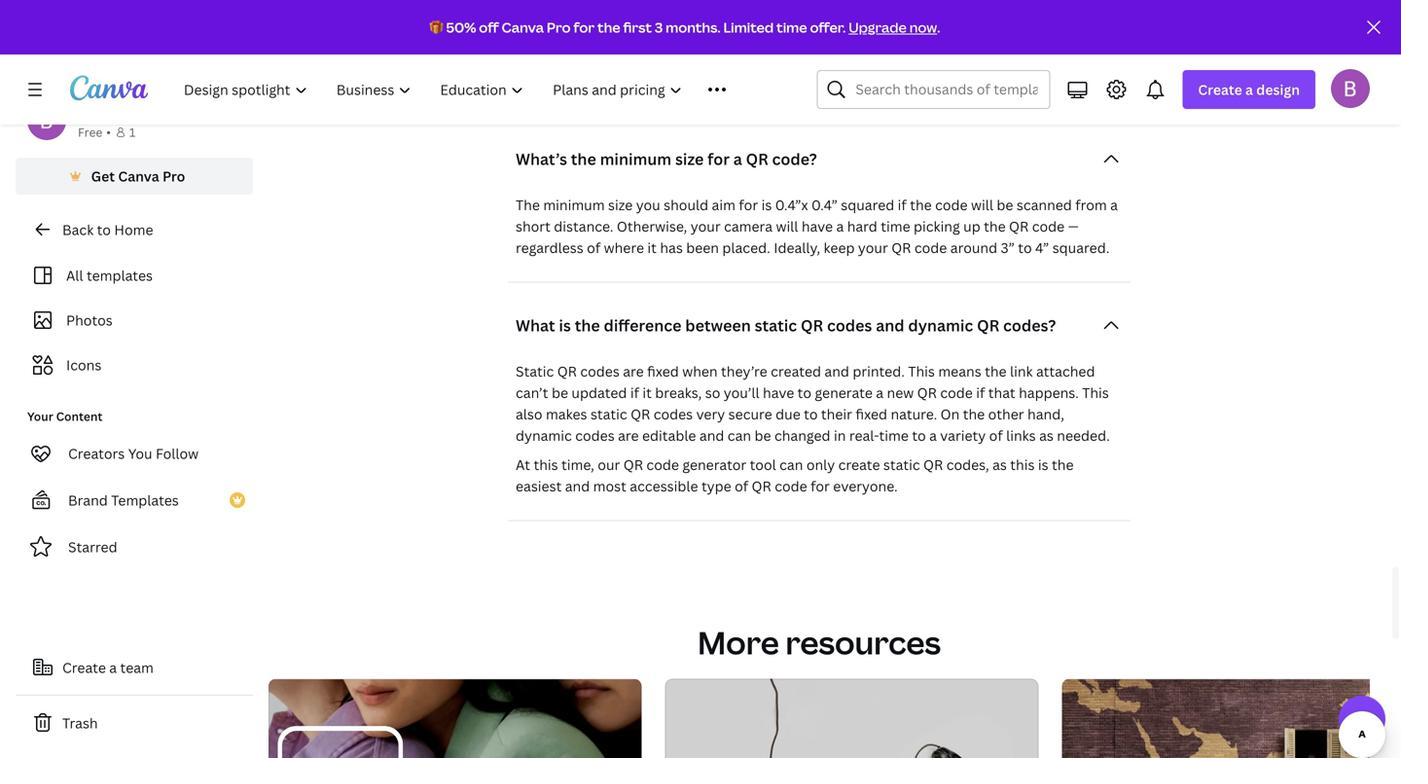 Task type: vqa. For each thing, say whether or not it's contained in the screenshot.
static to the middle
yes



Task type: locate. For each thing, give the bounding box(es) containing it.
trash
[[62, 714, 98, 732]]

creators
[[68, 444, 125, 463]]

this up easiest
[[534, 455, 558, 474]]

0 horizontal spatial dynamic
[[516, 426, 572, 445]]

0 vertical spatial size
[[675, 148, 704, 169]]

2 horizontal spatial if
[[976, 383, 985, 402]]

fixed
[[647, 362, 679, 380], [856, 405, 887, 423]]

0 vertical spatial dynamic
[[908, 315, 973, 336]]

0 horizontal spatial this
[[534, 455, 558, 474]]

is inside 'dropdown button'
[[559, 315, 571, 336]]

of inside the minimum size you should aim for is 0.4"x 0.4" squared if the code will be scanned from a short distance. otherwise, your camera will have a hard time picking up the qr code — regardless of where it has been placed. ideally, keep your qr code around 3" to 4" squared.
[[587, 238, 601, 257]]

of down the other
[[989, 426, 1003, 445]]

1 vertical spatial is
[[559, 315, 571, 336]]

0 vertical spatial your
[[691, 217, 721, 235]]

2 horizontal spatial of
[[989, 426, 1003, 445]]

a up aim
[[733, 148, 742, 169]]

a up keep at the top right of the page
[[836, 217, 844, 235]]

static up everyone.
[[883, 455, 920, 474]]

canva right off
[[502, 18, 544, 36]]

1 horizontal spatial have
[[802, 217, 833, 235]]

qr up the created
[[801, 315, 823, 336]]

as inside 'at this time, our qr code generator tool can only create static qr codes, as this is the easiest and most accessible type of qr code for everyone.'
[[993, 455, 1007, 474]]

1 vertical spatial dynamic
[[516, 426, 572, 445]]

1 horizontal spatial can
[[780, 455, 803, 474]]

0 horizontal spatial as
[[993, 455, 1007, 474]]

1 horizontal spatial will
[[971, 196, 993, 214]]

the inside what's the minimum size for a qr code? dropdown button
[[571, 148, 596, 169]]

the inside what is the difference between static qr codes and dynamic qr codes? 'dropdown button'
[[575, 315, 600, 336]]

icons link
[[27, 346, 241, 383]]

a left new
[[876, 383, 884, 402]]

dynamic down also
[[516, 426, 572, 445]]

1 vertical spatial this
[[1082, 383, 1109, 402]]

real-
[[849, 426, 879, 445]]

0 horizontal spatial fixed
[[647, 362, 679, 380]]

minimum up you
[[600, 148, 672, 169]]

can inside 'at this time, our qr code generator tool can only create static qr codes, as this is the easiest and most accessible type of qr code for everyone.'
[[780, 455, 803, 474]]

you
[[636, 196, 660, 214]]

fixed up the real-
[[856, 405, 887, 423]]

templates
[[87, 266, 153, 285]]

due
[[776, 405, 801, 423]]

0 horizontal spatial is
[[559, 315, 571, 336]]

means
[[938, 362, 982, 380]]

breaks,
[[655, 383, 702, 402]]

dynamic up means
[[908, 315, 973, 336]]

of right type
[[735, 477, 748, 495]]

have down "0.4""
[[802, 217, 833, 235]]

canva right get
[[118, 167, 159, 185]]

if right squared
[[898, 196, 907, 214]]

be
[[997, 196, 1013, 214], [552, 383, 568, 402], [755, 426, 771, 445]]

2 horizontal spatial be
[[997, 196, 1013, 214]]

0 vertical spatial have
[[802, 217, 833, 235]]

1 horizontal spatial is
[[762, 196, 772, 214]]

static down updated
[[591, 405, 627, 423]]

1 horizontal spatial static
[[755, 315, 797, 336]]

qr inside dropdown button
[[746, 148, 768, 169]]

qr up nature. at the right
[[917, 383, 937, 402]]

qr left code?
[[746, 148, 768, 169]]

follow
[[156, 444, 199, 463]]

1 vertical spatial of
[[989, 426, 1003, 445]]

static up the created
[[755, 315, 797, 336]]

as down hand,
[[1039, 426, 1054, 445]]

1 horizontal spatial as
[[1039, 426, 1054, 445]]

of inside 'at this time, our qr code generator tool can only create static qr codes, as this is the easiest and most accessible type of qr code for everyone.'
[[735, 477, 748, 495]]

so
[[705, 383, 720, 402]]

a left design
[[1246, 80, 1253, 99]]

0 vertical spatial minimum
[[600, 148, 672, 169]]

1 vertical spatial create
[[62, 658, 106, 677]]

for down only
[[811, 477, 830, 495]]

1 vertical spatial fixed
[[856, 405, 887, 423]]

top level navigation element
[[171, 70, 770, 109], [171, 70, 770, 109]]

are
[[623, 362, 644, 380], [618, 426, 639, 445]]

is inside 'at this time, our qr code generator tool can only create static qr codes, as this is the easiest and most accessible type of qr code for everyone.'
[[1038, 455, 1049, 474]]

where
[[604, 238, 644, 257]]

qr right the static
[[557, 362, 577, 380]]

code down tool
[[775, 477, 807, 495]]

and down time,
[[565, 477, 590, 495]]

this up new
[[908, 362, 935, 380]]

first
[[623, 18, 652, 36]]

code down picking
[[915, 238, 947, 257]]

None search field
[[817, 70, 1050, 109]]

2 this from the left
[[1010, 455, 1035, 474]]

1 horizontal spatial this
[[1010, 455, 1035, 474]]

if right updated
[[630, 383, 639, 402]]

generate
[[815, 383, 873, 402]]

it left has
[[648, 238, 657, 257]]

back to home
[[62, 220, 153, 239]]

are up updated
[[623, 362, 644, 380]]

starred link
[[16, 527, 253, 566]]

can right tool
[[780, 455, 803, 474]]

the down needed.
[[1052, 455, 1074, 474]]

time inside the minimum size you should aim for is 0.4"x 0.4" squared if the code will be scanned from a short distance. otherwise, your camera will have a hard time picking up the qr code — regardless of where it has been placed. ideally, keep your qr code around 3" to 4" squared.
[[881, 217, 910, 235]]

a inside dropdown button
[[733, 148, 742, 169]]

0 vertical spatial create
[[1198, 80, 1242, 99]]

🎁
[[430, 18, 443, 36]]

can down secure
[[728, 426, 751, 445]]

squared.
[[1053, 238, 1110, 257]]

1 vertical spatial your
[[858, 238, 888, 257]]

to right back
[[97, 220, 111, 239]]

for left first
[[574, 18, 595, 36]]

the right what's
[[571, 148, 596, 169]]

1 horizontal spatial if
[[898, 196, 907, 214]]

for up camera
[[739, 196, 758, 214]]

this down attached
[[1082, 383, 1109, 402]]

a down nature. at the right
[[929, 426, 937, 445]]

1 horizontal spatial this
[[1082, 383, 1109, 402]]

2 vertical spatial be
[[755, 426, 771, 445]]

this down links
[[1010, 455, 1035, 474]]

this
[[908, 362, 935, 380], [1082, 383, 1109, 402]]

code inside static qr codes are fixed when they're created and printed. this means the link attached can't be updated if it breaks, so you'll have to generate a new qr code if that happens. this also makes static qr codes very secure due to their fixed nature. on the other hand, dynamic codes are editable and can be changed in real-time to a variety of links as needed.
[[940, 383, 973, 402]]

1 vertical spatial time
[[881, 217, 910, 235]]

time,
[[562, 455, 594, 474]]

0 vertical spatial is
[[762, 196, 772, 214]]

time down nature. at the right
[[879, 426, 909, 445]]

1 horizontal spatial of
[[735, 477, 748, 495]]

1 horizontal spatial be
[[755, 426, 771, 445]]

placed.
[[722, 238, 770, 257]]

0 horizontal spatial if
[[630, 383, 639, 402]]

minimum inside dropdown button
[[600, 148, 672, 169]]

it inside the minimum size you should aim for is 0.4"x 0.4" squared if the code will be scanned from a short distance. otherwise, your camera will have a hard time picking up the qr code — regardless of where it has been placed. ideally, keep your qr code around 3" to 4" squared.
[[648, 238, 657, 257]]

code
[[935, 196, 968, 214], [1032, 217, 1065, 235], [915, 238, 947, 257], [940, 383, 973, 402], [647, 455, 679, 474], [775, 477, 807, 495]]

it inside static qr codes are fixed when they're created and printed. this means the link attached can't be updated if it breaks, so you'll have to generate a new qr code if that happens. this also makes static qr codes very secure due to their fixed nature. on the other hand, dynamic codes are editable and can be changed in real-time to a variety of links as needed.
[[643, 383, 652, 402]]

0 horizontal spatial will
[[776, 217, 798, 235]]

your
[[691, 217, 721, 235], [858, 238, 888, 257]]

if inside the minimum size you should aim for is 0.4"x 0.4" squared if the code will be scanned from a short distance. otherwise, your camera will have a hard time picking up the qr code — regardless of where it has been placed. ideally, keep your qr code around 3" to 4" squared.
[[898, 196, 907, 214]]

0 horizontal spatial of
[[587, 238, 601, 257]]

1 vertical spatial minimum
[[543, 196, 605, 214]]

Search search field
[[856, 71, 1038, 108]]

0 horizontal spatial have
[[763, 383, 794, 402]]

the inside 'at this time, our qr code generator tool can only create static qr codes, as this is the easiest and most accessible type of qr code for everyone.'
[[1052, 455, 1074, 474]]

1 vertical spatial static
[[591, 405, 627, 423]]

1 horizontal spatial dynamic
[[908, 315, 973, 336]]

size up should
[[675, 148, 704, 169]]

the
[[516, 196, 540, 214]]

size
[[675, 148, 704, 169], [608, 196, 633, 214]]

as right codes,
[[993, 455, 1007, 474]]

size left you
[[608, 196, 633, 214]]

of down distance.
[[587, 238, 601, 257]]

is right 'what'
[[559, 315, 571, 336]]

is down hand,
[[1038, 455, 1049, 474]]

0 horizontal spatial pro
[[162, 167, 185, 185]]

you'll
[[724, 383, 760, 402]]

bob builder image
[[1331, 69, 1370, 108]]

icons
[[66, 356, 101, 374]]

and up generate
[[825, 362, 849, 380]]

0 vertical spatial static
[[755, 315, 797, 336]]

other
[[988, 405, 1024, 423]]

1 horizontal spatial pro
[[547, 18, 571, 36]]

code down scanned
[[1032, 217, 1065, 235]]

1 vertical spatial as
[[993, 455, 1007, 474]]

what's
[[516, 148, 567, 169]]

2 vertical spatial is
[[1038, 455, 1049, 474]]

variety
[[940, 426, 986, 445]]

pro up the "back to home" link
[[162, 167, 185, 185]]

it
[[648, 238, 657, 257], [643, 383, 652, 402]]

create inside button
[[62, 658, 106, 677]]

0 vertical spatial canva
[[502, 18, 544, 36]]

distance.
[[554, 217, 614, 235]]

0 horizontal spatial size
[[608, 196, 633, 214]]

is left 0.4"x
[[762, 196, 772, 214]]

1 vertical spatial it
[[643, 383, 652, 402]]

your up "been"
[[691, 217, 721, 235]]

codes up printed.
[[827, 315, 872, 336]]

if left that
[[976, 383, 985, 402]]

0 vertical spatial can
[[728, 426, 751, 445]]

create
[[1198, 80, 1242, 99], [62, 658, 106, 677]]

1 vertical spatial be
[[552, 383, 568, 402]]

nature.
[[891, 405, 937, 423]]

0 vertical spatial of
[[587, 238, 601, 257]]

pro inside button
[[162, 167, 185, 185]]

0 horizontal spatial static
[[591, 405, 627, 423]]

a inside button
[[109, 658, 117, 677]]

0 vertical spatial it
[[648, 238, 657, 257]]

code down means
[[940, 383, 973, 402]]

brand templates
[[68, 491, 179, 509]]

create left design
[[1198, 80, 1242, 99]]

2 vertical spatial time
[[879, 426, 909, 445]]

will
[[971, 196, 993, 214], [776, 217, 798, 235]]

will up up
[[971, 196, 993, 214]]

have inside the minimum size you should aim for is 0.4"x 0.4" squared if the code will be scanned from a short distance. otherwise, your camera will have a hard time picking up the qr code — regardless of where it has been placed. ideally, keep your qr code around 3" to 4" squared.
[[802, 217, 833, 235]]

can't
[[516, 383, 548, 402]]

have up due
[[763, 383, 794, 402]]

for up aim
[[708, 148, 730, 169]]

as inside static qr codes are fixed when they're created and printed. this means the link attached can't be updated if it breaks, so you'll have to generate a new qr code if that happens. this also makes static qr codes very secure due to their fixed nature. on the other hand, dynamic codes are editable and can be changed in real-time to a variety of links as needed.
[[1039, 426, 1054, 445]]

the
[[597, 18, 620, 36], [571, 148, 596, 169], [910, 196, 932, 214], [984, 217, 1006, 235], [575, 315, 600, 336], [985, 362, 1007, 380], [963, 405, 985, 423], [1052, 455, 1074, 474]]

1 horizontal spatial size
[[675, 148, 704, 169]]

time right hard
[[881, 217, 910, 235]]

qr down tool
[[752, 477, 771, 495]]

you
[[128, 444, 152, 463]]

static inside 'dropdown button'
[[755, 315, 797, 336]]

1 vertical spatial size
[[608, 196, 633, 214]]

starred
[[68, 538, 117, 556]]

pro right off
[[547, 18, 571, 36]]

size inside the minimum size you should aim for is 0.4"x 0.4" squared if the code will be scanned from a short distance. otherwise, your camera will have a hard time picking up the qr code — regardless of where it has been placed. ideally, keep your qr code around 3" to 4" squared.
[[608, 196, 633, 214]]

be left scanned
[[997, 196, 1013, 214]]

0 horizontal spatial canva
[[118, 167, 159, 185]]

it left breaks,
[[643, 383, 652, 402]]

1 vertical spatial can
[[780, 455, 803, 474]]

only
[[807, 455, 835, 474]]

2 vertical spatial of
[[735, 477, 748, 495]]

your
[[27, 408, 53, 424]]

a inside dropdown button
[[1246, 80, 1253, 99]]

2 horizontal spatial static
[[883, 455, 920, 474]]

canva
[[502, 18, 544, 36], [118, 167, 159, 185]]

upgrade now button
[[849, 18, 937, 36]]

0 vertical spatial as
[[1039, 426, 1054, 445]]

fixed up breaks,
[[647, 362, 679, 380]]

1 vertical spatial will
[[776, 217, 798, 235]]

time
[[777, 18, 807, 36], [881, 217, 910, 235], [879, 426, 909, 445]]

codes
[[827, 315, 872, 336], [580, 362, 620, 380], [654, 405, 693, 423], [575, 426, 615, 445]]

your content
[[27, 408, 103, 424]]

should
[[664, 196, 709, 214]]

upgrade
[[849, 18, 907, 36]]

static
[[516, 362, 554, 380]]

on
[[941, 405, 960, 423]]

codes up editable
[[654, 405, 693, 423]]

minimum
[[600, 148, 672, 169], [543, 196, 605, 214]]

creators you follow link
[[16, 434, 253, 473]]

all templates
[[66, 266, 153, 285]]

static qr codes are fixed when they're created and printed. this means the link attached can't be updated if it breaks, so you'll have to generate a new qr code if that happens. this also makes static qr codes very secure due to their fixed nature. on the other hand, dynamic codes are editable and can be changed in real-time to a variety of links as needed.
[[516, 362, 1110, 445]]

can inside static qr codes are fixed when they're created and printed. this means the link attached can't be updated if it breaks, so you'll have to generate a new qr code if that happens. this also makes static qr codes very secure due to their fixed nature. on the other hand, dynamic codes are editable and can be changed in real-time to a variety of links as needed.
[[728, 426, 751, 445]]

a right from
[[1110, 196, 1118, 214]]

a left team on the bottom left
[[109, 658, 117, 677]]

0 vertical spatial will
[[971, 196, 993, 214]]

offer.
[[810, 18, 846, 36]]

0 horizontal spatial create
[[62, 658, 106, 677]]

2 vertical spatial static
[[883, 455, 920, 474]]

the right on
[[963, 405, 985, 423]]

code up picking
[[935, 196, 968, 214]]

0 vertical spatial pro
[[547, 18, 571, 36]]

create inside dropdown button
[[1198, 80, 1242, 99]]

picking
[[914, 217, 960, 235]]

0 vertical spatial fixed
[[647, 362, 679, 380]]

your down hard
[[858, 238, 888, 257]]

create left team on the bottom left
[[62, 658, 106, 677]]

create a design button
[[1183, 70, 1316, 109]]

back to home link
[[16, 210, 253, 249]]

be down secure
[[755, 426, 771, 445]]

scanned
[[1017, 196, 1072, 214]]

have
[[802, 217, 833, 235], [763, 383, 794, 402]]

0 vertical spatial be
[[997, 196, 1013, 214]]

1 vertical spatial pro
[[162, 167, 185, 185]]

create for create a design
[[1198, 80, 1242, 99]]

1 vertical spatial have
[[763, 383, 794, 402]]

for inside dropdown button
[[708, 148, 730, 169]]

0 horizontal spatial your
[[691, 217, 721, 235]]

brand
[[68, 491, 108, 509]]

time left the offer. at the top right
[[777, 18, 807, 36]]

time inside static qr codes are fixed when they're created and printed. this means the link attached can't be updated if it breaks, so you'll have to generate a new qr code if that happens. this also makes static qr codes very secure due to their fixed nature. on the other hand, dynamic codes are editable and can be changed in real-time to a variety of links as needed.
[[879, 426, 909, 445]]

qr
[[746, 148, 768, 169], [1009, 217, 1029, 235], [892, 238, 911, 257], [801, 315, 823, 336], [977, 315, 1000, 336], [557, 362, 577, 380], [917, 383, 937, 402], [631, 405, 650, 423], [624, 455, 643, 474], [923, 455, 943, 474], [752, 477, 771, 495]]

minimum up distance.
[[543, 196, 605, 214]]

to left 4"
[[1018, 238, 1032, 257]]

0 horizontal spatial this
[[908, 362, 935, 380]]

1 horizontal spatial create
[[1198, 80, 1242, 99]]

back
[[62, 220, 94, 239]]

and up printed.
[[876, 315, 905, 336]]

will down 0.4"x
[[776, 217, 798, 235]]

0 horizontal spatial can
[[728, 426, 751, 445]]

the right 'what'
[[575, 315, 600, 336]]

be up 'makes'
[[552, 383, 568, 402]]

1 vertical spatial canva
[[118, 167, 159, 185]]

are up our
[[618, 426, 639, 445]]

1 horizontal spatial fixed
[[856, 405, 887, 423]]

2 horizontal spatial is
[[1038, 455, 1049, 474]]



Task type: describe. For each thing, give the bounding box(es) containing it.
dynamic inside 'dropdown button'
[[908, 315, 973, 336]]

around
[[950, 238, 997, 257]]

0.4"
[[812, 196, 838, 214]]

qr left codes,
[[923, 455, 943, 474]]

1 vertical spatial are
[[618, 426, 639, 445]]

qr down squared
[[892, 238, 911, 257]]

dynamic inside static qr codes are fixed when they're created and printed. this means the link attached can't be updated if it breaks, so you'll have to generate a new qr code if that happens. this also makes static qr codes very secure due to their fixed nature. on the other hand, dynamic codes are editable and can be changed in real-time to a variety of links as needed.
[[516, 426, 572, 445]]

the up picking
[[910, 196, 932, 214]]

static inside static qr codes are fixed when they're created and printed. this means the link attached can't be updated if it breaks, so you'll have to generate a new qr code if that happens. this also makes static qr codes very secure due to their fixed nature. on the other hand, dynamic codes are editable and can be changed in real-time to a variety of links as needed.
[[591, 405, 627, 423]]

easiest
[[516, 477, 562, 495]]

secure
[[729, 405, 772, 423]]

•
[[106, 124, 111, 140]]

create a design
[[1198, 80, 1300, 99]]

50%
[[446, 18, 476, 36]]

canva inside button
[[118, 167, 159, 185]]

type
[[702, 477, 731, 495]]

up
[[963, 217, 981, 235]]

happens.
[[1019, 383, 1079, 402]]

squared
[[841, 196, 894, 214]]

1 horizontal spatial your
[[858, 238, 888, 257]]

1 this from the left
[[534, 455, 558, 474]]

🎁 50% off canva pro for the first 3 months. limited time offer. upgrade now .
[[430, 18, 940, 36]]

team
[[120, 658, 154, 677]]

hard
[[847, 217, 878, 235]]

the right up
[[984, 217, 1006, 235]]

has
[[660, 238, 683, 257]]

0 vertical spatial this
[[908, 362, 935, 380]]

for inside 'at this time, our qr code generator tool can only create static qr codes, as this is the easiest and most accessible type of qr code for everyone.'
[[811, 477, 830, 495]]

the left first
[[597, 18, 620, 36]]

and inside what is the difference between static qr codes and dynamic qr codes? 'dropdown button'
[[876, 315, 905, 336]]

creators you follow
[[68, 444, 199, 463]]

codes,
[[946, 455, 989, 474]]

created
[[771, 362, 821, 380]]

create a landing page on canva image
[[269, 679, 642, 758]]

be inside the minimum size you should aim for is 0.4"x 0.4" squared if the code will be scanned from a short distance. otherwise, your camera will have a hard time picking up the qr code — regardless of where it has been placed. ideally, keep your qr code around 3" to 4" squared.
[[997, 196, 1013, 214]]

.
[[937, 18, 940, 36]]

when
[[682, 362, 718, 380]]

off
[[479, 18, 499, 36]]

0 vertical spatial are
[[623, 362, 644, 380]]

updated
[[572, 383, 627, 402]]

for inside the minimum size you should aim for is 0.4"x 0.4" squared if the code will be scanned from a short distance. otherwise, your camera will have a hard time picking up the qr code — regardless of where it has been placed. ideally, keep your qr code around 3" to 4" squared.
[[739, 196, 758, 214]]

codes inside what is the difference between static qr codes and dynamic qr codes? 'dropdown button'
[[827, 315, 872, 336]]

0 horizontal spatial be
[[552, 383, 568, 402]]

camera
[[724, 217, 773, 235]]

home
[[114, 220, 153, 239]]

and down very
[[700, 426, 724, 445]]

photos
[[66, 311, 113, 329]]

—
[[1068, 217, 1079, 235]]

short
[[516, 217, 551, 235]]

keep
[[824, 238, 855, 257]]

0.4"x
[[775, 196, 808, 214]]

very
[[696, 405, 725, 423]]

accessible
[[630, 477, 698, 495]]

trash link
[[16, 704, 253, 742]]

what is the difference between static qr codes and dynamic qr codes? button
[[508, 306, 1131, 345]]

is inside the minimum size you should aim for is 0.4"x 0.4" squared if the code will be scanned from a short distance. otherwise, your camera will have a hard time picking up the qr code — regardless of where it has been placed. ideally, keep your qr code around 3" to 4" squared.
[[762, 196, 772, 214]]

most
[[593, 477, 627, 495]]

free •
[[78, 124, 111, 140]]

all templates link
[[27, 257, 241, 294]]

minimum inside the minimum size you should aim for is 0.4"x 0.4" squared if the code will be scanned from a short distance. otherwise, your camera will have a hard time picking up the qr code — regardless of where it has been placed. ideally, keep your qr code around 3" to 4" squared.
[[543, 196, 605, 214]]

our
[[598, 455, 620, 474]]

71 inspirational ads that will change the way you think image
[[1062, 679, 1401, 758]]

1 horizontal spatial canva
[[502, 18, 544, 36]]

what is the difference between static qr codes and dynamic qr codes?
[[516, 315, 1056, 336]]

to right due
[[804, 405, 818, 423]]

and inside 'at this time, our qr code generator tool can only create static qr codes, as this is the easiest and most accessible type of qr code for everyone.'
[[565, 477, 590, 495]]

create a team
[[62, 658, 154, 677]]

been
[[686, 238, 719, 257]]

get
[[91, 167, 115, 185]]

between
[[685, 315, 751, 336]]

limited
[[723, 18, 774, 36]]

qr up editable
[[631, 405, 650, 423]]

hand,
[[1028, 405, 1064, 423]]

codes?
[[1003, 315, 1056, 336]]

all
[[66, 266, 83, 285]]

difference
[[604, 315, 682, 336]]

makes
[[546, 405, 587, 423]]

at this time, our qr code generator tool can only create static qr codes, as this is the easiest and most accessible type of qr code for everyone.
[[516, 455, 1074, 495]]

more
[[698, 621, 779, 664]]

qr right our
[[624, 455, 643, 474]]

qr up 3"
[[1009, 217, 1029, 235]]

more resources
[[698, 621, 941, 664]]

they're
[[721, 362, 767, 380]]

what's the minimum size for a qr code?
[[516, 148, 817, 169]]

codes up our
[[575, 426, 615, 445]]

everyone.
[[833, 477, 898, 495]]

0 vertical spatial time
[[777, 18, 807, 36]]

qr left codes?
[[977, 315, 1000, 336]]

ideally,
[[774, 238, 820, 257]]

months.
[[666, 18, 721, 36]]

what's the minimum size for a qr code? button
[[508, 140, 1131, 179]]

create for create a team
[[62, 658, 106, 677]]

4"
[[1035, 238, 1049, 257]]

have inside static qr codes are fixed when they're created and printed. this means the link attached can't be updated if it breaks, so you'll have to generate a new qr code if that happens. this also makes static qr codes very secure due to their fixed nature. on the other hand, dynamic codes are editable and can be changed in real-time to a variety of links as needed.
[[763, 383, 794, 402]]

links
[[1006, 426, 1036, 445]]

codes up updated
[[580, 362, 620, 380]]

at
[[516, 455, 530, 474]]

to down nature. at the right
[[912, 426, 926, 445]]

the up that
[[985, 362, 1007, 380]]

of inside static qr codes are fixed when they're created and printed. this means the link attached can't be updated if it breaks, so you'll have to generate a new qr code if that happens. this also makes static qr codes very secure due to their fixed nature. on the other hand, dynamic codes are editable and can be changed in real-time to a variety of links as needed.
[[989, 426, 1003, 445]]

aim
[[712, 196, 736, 214]]

now
[[910, 18, 937, 36]]

that
[[988, 383, 1016, 402]]

photos link
[[27, 302, 241, 339]]

generator
[[682, 455, 747, 474]]

to inside the minimum size you should aim for is 0.4"x 0.4" squared if the code will be scanned from a short distance. otherwise, your camera will have a hard time picking up the qr code — regardless of where it has been placed. ideally, keep your qr code around 3" to 4" squared.
[[1018, 238, 1032, 257]]

code up 'accessible'
[[647, 455, 679, 474]]

code?
[[772, 148, 817, 169]]

static inside 'at this time, our qr code generator tool can only create static qr codes, as this is the easiest and most accessible type of qr code for everyone.'
[[883, 455, 920, 474]]

size inside dropdown button
[[675, 148, 704, 169]]

otherwise,
[[617, 217, 687, 235]]

1
[[129, 124, 136, 140]]

to down the created
[[798, 383, 812, 402]]

from
[[1075, 196, 1107, 214]]

changed
[[775, 426, 831, 445]]

get canva pro button
[[16, 158, 253, 195]]

editable
[[642, 426, 696, 445]]

in
[[834, 426, 846, 445]]

needed.
[[1057, 426, 1110, 445]]

40 of the best contact us page ideas image
[[665, 679, 1039, 758]]

also
[[516, 405, 543, 423]]

3"
[[1001, 238, 1015, 257]]

brand templates link
[[16, 481, 253, 520]]



